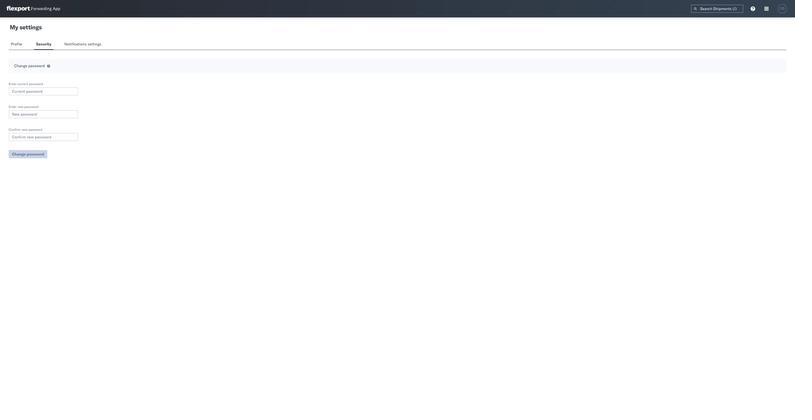 Task type: describe. For each thing, give the bounding box(es) containing it.
app
[[53, 6, 60, 11]]

change
[[14, 63, 27, 68]]

settings for notifications settings
[[88, 42, 102, 47]]

notifications settings
[[64, 42, 102, 47]]

Confirm new password password field
[[9, 133, 78, 141]]

confirm
[[9, 128, 21, 132]]

my settings
[[10, 23, 42, 31]]

profile button
[[9, 39, 25, 50]]

os button
[[777, 2, 789, 15]]

notifications
[[64, 42, 87, 47]]

enter for enter current password
[[9, 82, 17, 86]]

current
[[17, 82, 28, 86]]

my
[[10, 23, 18, 31]]

notifications settings button
[[62, 39, 106, 50]]

enter current password
[[9, 82, 43, 86]]

password right change
[[28, 63, 45, 68]]

new for enter
[[17, 105, 23, 109]]

confirm new password
[[9, 128, 42, 132]]



Task type: locate. For each thing, give the bounding box(es) containing it.
settings
[[20, 23, 42, 31], [88, 42, 102, 47]]

password for confirm new password
[[28, 128, 42, 132]]

0 vertical spatial enter
[[9, 82, 17, 86]]

forwarding
[[31, 6, 52, 11]]

1 vertical spatial enter
[[9, 105, 17, 109]]

password
[[28, 63, 45, 68], [29, 82, 43, 86], [24, 105, 38, 109], [28, 128, 42, 132]]

enter
[[9, 82, 17, 86], [9, 105, 17, 109]]

flexport. image
[[7, 6, 31, 11]]

forwarding app link
[[7, 6, 60, 11]]

enter new password
[[9, 105, 38, 109]]

enter left current
[[9, 82, 17, 86]]

0 horizontal spatial settings
[[20, 23, 42, 31]]

settings inside button
[[88, 42, 102, 47]]

settings for my settings
[[20, 23, 42, 31]]

password for enter new password
[[24, 105, 38, 109]]

change password
[[14, 63, 45, 68]]

new
[[17, 105, 23, 109], [21, 128, 27, 132]]

enter up confirm
[[9, 105, 17, 109]]

1 vertical spatial new
[[21, 128, 27, 132]]

password up new password password field
[[24, 105, 38, 109]]

Current password password field
[[9, 87, 78, 95]]

1 horizontal spatial settings
[[88, 42, 102, 47]]

new for confirm
[[21, 128, 27, 132]]

security button
[[34, 39, 54, 50]]

os
[[781, 7, 786, 11]]

password up confirm new password password field
[[28, 128, 42, 132]]

0 vertical spatial settings
[[20, 23, 42, 31]]

Search Shipments (/) text field
[[692, 5, 744, 13]]

settings right my
[[20, 23, 42, 31]]

enter for enter new password
[[9, 105, 17, 109]]

New password password field
[[9, 110, 78, 118]]

1 enter from the top
[[9, 82, 17, 86]]

profile
[[11, 42, 22, 47]]

password for enter current password
[[29, 82, 43, 86]]

settings right the notifications
[[88, 42, 102, 47]]

security
[[36, 42, 51, 47]]

0 vertical spatial new
[[17, 105, 23, 109]]

2 enter from the top
[[9, 105, 17, 109]]

forwarding app
[[31, 6, 60, 11]]

new right confirm
[[21, 128, 27, 132]]

1 vertical spatial settings
[[88, 42, 102, 47]]

password up current password password field
[[29, 82, 43, 86]]

new down current
[[17, 105, 23, 109]]



Task type: vqa. For each thing, say whether or not it's contained in the screenshot.
Change password
yes



